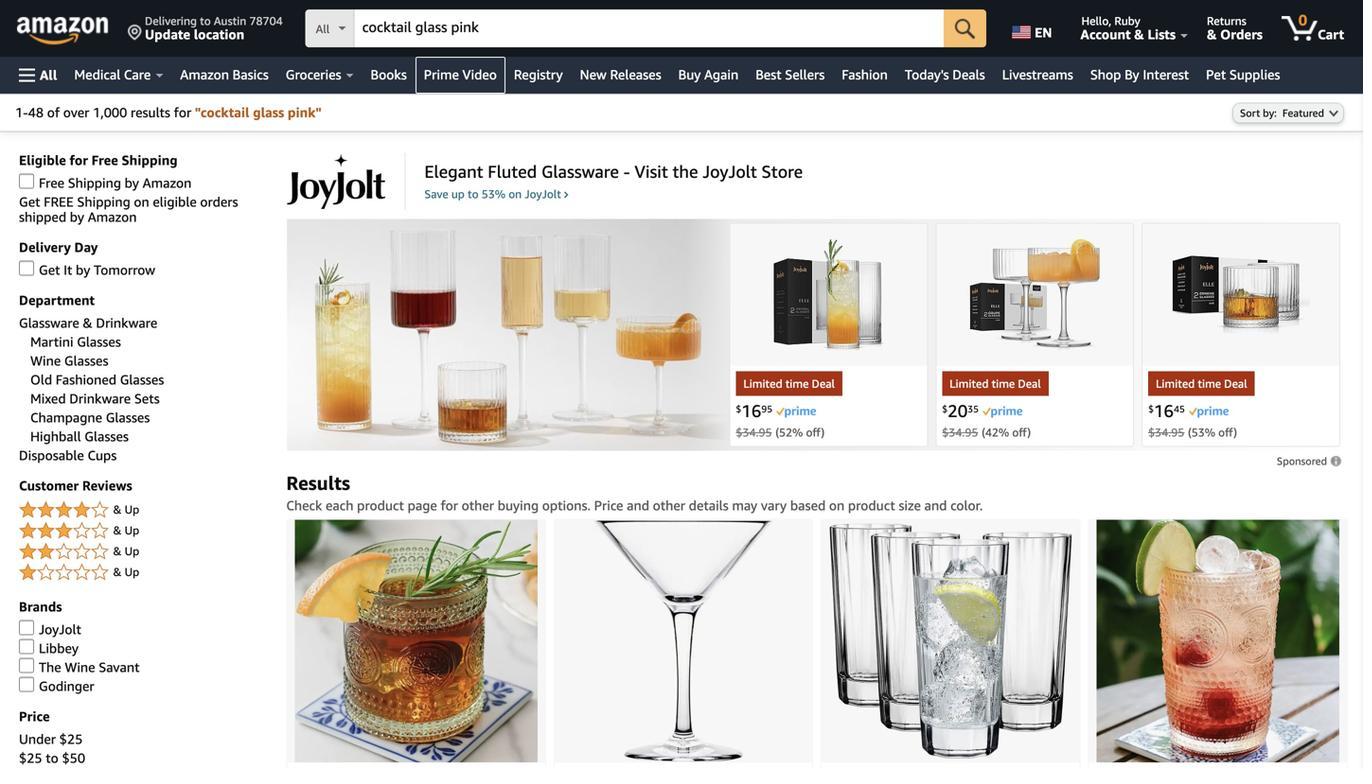 Task type: describe. For each thing, give the bounding box(es) containing it.
checkbox image for the
[[19, 658, 34, 674]]

video
[[462, 67, 497, 82]]

elegant
[[424, 161, 483, 182]]

all inside button
[[40, 67, 57, 83]]

2 horizontal spatial to
[[468, 187, 479, 201]]

1 horizontal spatial on
[[509, 187, 522, 201]]

time for $ 16 45
[[1198, 377, 1221, 390]]

old fashioned glasses link
[[30, 372, 164, 388]]

best
[[756, 67, 782, 82]]

checkbox image for get
[[19, 261, 34, 276]]

hello, ruby
[[1082, 14, 1141, 27]]

1 and from the left
[[627, 498, 649, 513]]

glassware & drinkware link
[[19, 315, 157, 331]]

austin
[[214, 14, 246, 27]]

20
[[948, 401, 968, 421]]

buy again
[[678, 67, 739, 82]]

deal for $ 20 35
[[1018, 377, 1041, 390]]

sponsored ad - bold drinkware revel 8 oz. martini unbreakable polycarbonate glass set of 2 - elegant, durable, and shatter... image
[[594, 520, 773, 763]]

checkbox image for free shipping by amazon
[[19, 174, 34, 189]]

4 & up link from the top
[[19, 562, 267, 585]]

godinger link
[[19, 677, 94, 694]]

pet
[[1206, 67, 1226, 82]]

(52%
[[776, 426, 803, 439]]

care
[[124, 67, 151, 82]]

48
[[28, 105, 44, 120]]

the
[[39, 660, 61, 675]]

1 vertical spatial amazon
[[143, 175, 192, 191]]

eligible for prime. image for $ 20 35
[[983, 406, 1022, 418]]

cart
[[1318, 27, 1344, 42]]

under
[[19, 732, 56, 747]]

livestreams link
[[994, 62, 1082, 88]]

35
[[968, 404, 979, 415]]

tomorrow
[[94, 262, 155, 278]]

deal for $ 16 95
[[812, 377, 835, 390]]

fashioned
[[56, 372, 116, 388]]

2 vertical spatial shipping
[[77, 194, 130, 210]]

-
[[624, 161, 630, 182]]

eligible for prime. image for $ 16 95
[[776, 406, 816, 418]]

eligible
[[153, 194, 197, 210]]

livestreams
[[1002, 67, 1073, 82]]

orders
[[1220, 27, 1263, 42]]

books link
[[362, 62, 415, 88]]

vary
[[761, 498, 787, 513]]

delivery
[[19, 239, 71, 255]]

shop by interest link
[[1082, 62, 1198, 88]]

checkbox image inside libbey link
[[19, 639, 34, 655]]

featured
[[1283, 107, 1324, 119]]

fashion link
[[833, 62, 896, 88]]

pet supplies
[[1206, 67, 1280, 82]]

up for "3 stars & up" element at the left bottom of page
[[125, 524, 139, 537]]

up for 4 stars & up element
[[125, 503, 139, 516]]

on inside results check each product page for other buying options. price and other details may vary based on product size and color.
[[829, 498, 845, 513]]

$34.95 (52% off)
[[736, 426, 825, 439]]

0 horizontal spatial for
[[70, 152, 88, 168]]

1 vertical spatial get
[[39, 262, 60, 278]]

size
[[899, 498, 921, 513]]

off) for $ 16 95
[[806, 426, 825, 439]]

basics
[[233, 67, 269, 82]]

prime
[[424, 67, 459, 82]]

of
[[47, 105, 60, 120]]

best sellers
[[756, 67, 825, 82]]

none submit inside all search box
[[944, 9, 987, 47]]

each
[[326, 498, 354, 513]]

All search field
[[305, 9, 987, 49]]

$34.95 for $ 16 45
[[1148, 426, 1185, 439]]

to inside delivering to austin 78704 update location
[[200, 14, 211, 27]]

it
[[64, 262, 72, 278]]

interest
[[1143, 67, 1189, 82]]

results
[[131, 105, 170, 120]]

Search Amazon text field
[[355, 10, 944, 46]]

buy
[[678, 67, 701, 82]]

sponsored ad - nude hemingway set of 4, crystal highball glasses 10.5 oz, | lead-free|, cocktail tumblers, beer, water, ju... image
[[829, 524, 1072, 759]]

disposable
[[19, 448, 84, 463]]

account
[[1081, 27, 1131, 42]]

results
[[286, 472, 350, 495]]

check
[[286, 498, 322, 513]]

amazon basics link
[[172, 62, 277, 88]]

sponsored ad - kate aspen hobnail beaded floral rose gold drinking glasses set of 6, (13 oz) vintage glassware set cocktai... image
[[1097, 520, 1340, 763]]

wine glasses link
[[30, 353, 108, 369]]

champagne
[[30, 410, 102, 425]]

1 vertical spatial joyjolt
[[525, 187, 564, 201]]

free shipping by amazon get free shipping on eligible orders shipped by amazon
[[19, 175, 238, 225]]

off) for $ 20 35
[[1012, 426, 1031, 439]]

glasses up fashioned
[[64, 353, 108, 369]]

$34.95 for $ 20 35
[[942, 426, 978, 439]]

may
[[732, 498, 758, 513]]

1 vertical spatial shipping
[[68, 175, 121, 191]]

16 for $ 16 45
[[1154, 401, 1174, 421]]

0
[[1299, 11, 1308, 29]]

highball
[[30, 429, 81, 444]]

$ for $ 16 95
[[736, 404, 742, 415]]

old
[[30, 372, 52, 388]]

$50
[[62, 751, 85, 766]]

for inside results check each product page for other buying options. price and other details may vary based on product size and color.
[[441, 498, 458, 513]]

& up for 1st & up link from the bottom of the page
[[113, 566, 139, 579]]

prime video link
[[415, 57, 505, 94]]

1 horizontal spatial wine
[[65, 660, 95, 675]]

0 vertical spatial drinkware
[[96, 315, 157, 331]]

under $25 link
[[19, 732, 83, 747]]

medical care link
[[66, 62, 172, 88]]

& left lists
[[1134, 27, 1144, 42]]

medical care
[[74, 67, 151, 82]]

the wine savant link
[[19, 658, 140, 675]]

1 star & up element
[[19, 562, 267, 585]]

elegant fluted glassware - visit the joyjolt store link
[[424, 161, 803, 183]]

95
[[761, 404, 773, 415]]

groceries link
[[277, 62, 362, 88]]

registry
[[514, 67, 563, 82]]

today's
[[905, 67, 949, 82]]

deals
[[953, 67, 985, 82]]

limited for $ 20 35
[[950, 377, 989, 390]]

(42%
[[982, 426, 1009, 439]]

today's deals
[[905, 67, 985, 82]]

champagne glasses link
[[30, 410, 150, 425]]

& down reviews
[[113, 503, 122, 516]]

limited time deal link for $ 16 95
[[736, 372, 842, 396]]

limited time deal link for $ 20 35
[[942, 372, 1049, 396]]

the wine savant
[[39, 660, 140, 675]]

checkbox image for joyjolt
[[19, 621, 34, 636]]

lists
[[1148, 27, 1176, 42]]

glasses down sets
[[106, 410, 150, 425]]

1 product from the left
[[357, 498, 404, 513]]

0 horizontal spatial joyjolt
[[39, 622, 81, 638]]

dropdown image
[[1329, 109, 1339, 117]]

cups
[[88, 448, 117, 463]]

reviews
[[82, 478, 132, 494]]



Task type: vqa. For each thing, say whether or not it's contained in the screenshot.
'Get' inside the GET IT BY TOMORROW link
yes



Task type: locate. For each thing, give the bounding box(es) containing it.
0 vertical spatial amazon
[[180, 67, 229, 82]]

free
[[44, 194, 74, 210]]

& up down 4 stars & up element
[[113, 524, 139, 537]]

4 stars & up element
[[19, 499, 267, 522]]

new releases
[[580, 67, 661, 82]]

2 horizontal spatial limited time deal link
[[1148, 372, 1255, 396]]

1 vertical spatial all
[[40, 67, 57, 83]]

department glassware & drinkware martini glasses wine glasses old fashioned glasses mixed drinkware sets champagne glasses highball glasses disposable cups
[[19, 292, 164, 463]]

1 horizontal spatial other
[[653, 498, 685, 513]]

3 $ from the left
[[1148, 404, 1154, 415]]

2 checkbox image from the top
[[19, 639, 34, 655]]

$ for $ 16 45
[[1148, 404, 1154, 415]]

eligible for free shipping
[[19, 152, 178, 168]]

glass
[[253, 105, 284, 120]]

get it by tomorrow
[[39, 262, 155, 278]]

amazon up day
[[88, 209, 137, 225]]

up
[[125, 503, 139, 516], [125, 524, 139, 537], [125, 545, 139, 558], [125, 566, 139, 579]]

eligible for prime. image for $ 16 45
[[1189, 406, 1229, 418]]

2 vertical spatial to
[[46, 751, 58, 766]]

3 limited time deal link from the left
[[1148, 372, 1255, 396]]

checkbox image inside godinger link
[[19, 677, 34, 692]]

4 & up from the top
[[113, 566, 139, 579]]

product
[[357, 498, 404, 513], [848, 498, 895, 513]]

0 horizontal spatial $25
[[19, 751, 42, 766]]

glasses up sets
[[120, 372, 164, 388]]

on
[[509, 187, 522, 201], [134, 194, 149, 210], [829, 498, 845, 513]]

0 vertical spatial checkbox image
[[19, 261, 34, 276]]

2 vertical spatial amazon
[[88, 209, 137, 225]]

time up (53%
[[1198, 377, 1221, 390]]

color.
[[951, 498, 983, 513]]

1 horizontal spatial $34.95
[[942, 426, 978, 439]]

off) right "(42%"
[[1012, 426, 1031, 439]]

2 horizontal spatial off)
[[1219, 426, 1237, 439]]

limited up 95
[[744, 377, 782, 390]]

checkbox image inside the wine savant link
[[19, 658, 34, 674]]

brands
[[19, 599, 62, 615]]

2 time from the left
[[992, 377, 1015, 390]]

and left the details
[[627, 498, 649, 513]]

limited time deal up 35 at the right bottom
[[950, 377, 1041, 390]]

sponsored button
[[1277, 452, 1343, 471]]

0 horizontal spatial free
[[39, 175, 64, 191]]

2 product from the left
[[848, 498, 895, 513]]

1 up from the top
[[125, 503, 139, 516]]

time up (52%
[[785, 377, 809, 390]]

2 horizontal spatial $34.95
[[1148, 426, 1185, 439]]

3 & up link from the top
[[19, 541, 267, 564]]

1 vertical spatial by
[[70, 209, 84, 225]]

checkbox image left the godinger
[[19, 677, 34, 692]]

sets
[[134, 391, 160, 407]]

2 vertical spatial checkbox image
[[19, 658, 34, 674]]

$ left the 45
[[1148, 404, 1154, 415]]

1 vertical spatial free
[[39, 175, 64, 191]]

time
[[785, 377, 809, 390], [992, 377, 1015, 390], [1198, 377, 1221, 390]]

deal for $ 16 45
[[1224, 377, 1247, 390]]

3 off) from the left
[[1219, 426, 1237, 439]]

joyjolt down fluted in the top of the page
[[525, 187, 564, 201]]

2 horizontal spatial limited
[[1156, 377, 1195, 390]]

shipping
[[122, 152, 178, 168], [68, 175, 121, 191], [77, 194, 130, 210]]

1 vertical spatial to
[[468, 187, 479, 201]]

0 horizontal spatial time
[[785, 377, 809, 390]]

checkbox image
[[19, 174, 34, 189], [19, 621, 34, 636], [19, 677, 34, 692]]

checkbox image down joyjolt link
[[19, 639, 34, 655]]

pink"
[[288, 105, 322, 120]]

$ left 35 at the right bottom
[[942, 404, 948, 415]]

by for shipping
[[125, 175, 139, 191]]

delivering to austin 78704 update location
[[145, 14, 283, 42]]

2 vertical spatial by
[[76, 262, 90, 278]]

2 and from the left
[[924, 498, 947, 513]]

price inside results check each product page for other buying options. price and other details may vary based on product size and color.
[[594, 498, 623, 513]]

on left eligible on the top
[[134, 194, 149, 210]]

1 checkbox image from the top
[[19, 261, 34, 276]]

to left austin
[[200, 14, 211, 27]]

sellers
[[785, 67, 825, 82]]

3 $34.95 from the left
[[1148, 426, 1185, 439]]

$34.95 (53% off)
[[1148, 426, 1237, 439]]

& up up "3 stars & up" element at the left bottom of page
[[113, 503, 139, 516]]

45
[[1174, 404, 1185, 415]]

0 horizontal spatial deal
[[812, 377, 835, 390]]

1 vertical spatial drinkware
[[69, 391, 131, 407]]

0 vertical spatial shipping
[[122, 152, 178, 168]]

2 $ from the left
[[942, 404, 948, 415]]

all button
[[10, 57, 66, 94]]

customer
[[19, 478, 79, 494]]

groceries
[[286, 67, 341, 82]]

for right eligible
[[70, 152, 88, 168]]

amazon up "cocktail
[[180, 67, 229, 82]]

0 horizontal spatial eligible for prime. image
[[776, 406, 816, 418]]

0 horizontal spatial wine
[[30, 353, 61, 369]]

1 & up link from the top
[[19, 499, 267, 522]]

time for $ 16 95
[[785, 377, 809, 390]]

1 off) from the left
[[806, 426, 825, 439]]

& inside department glassware & drinkware martini glasses wine glasses old fashioned glasses mixed drinkware sets champagne glasses highball glasses disposable cups
[[83, 315, 93, 331]]

& up for 3rd & up link from the bottom
[[113, 524, 139, 537]]

1 horizontal spatial glassware
[[541, 161, 619, 182]]

1 horizontal spatial time
[[992, 377, 1015, 390]]

0 vertical spatial to
[[200, 14, 211, 27]]

None submit
[[944, 9, 987, 47]]

and right "size"
[[924, 498, 947, 513]]

prime video
[[424, 67, 497, 82]]

2 horizontal spatial deal
[[1224, 377, 1247, 390]]

time for $ 20 35
[[992, 377, 1015, 390]]

drinkware
[[96, 315, 157, 331], [69, 391, 131, 407]]

2 stars & up element
[[19, 541, 267, 564]]

en
[[1035, 25, 1052, 40]]

0 horizontal spatial to
[[46, 751, 58, 766]]

books
[[371, 67, 407, 82]]

$25 up $50
[[59, 732, 83, 747]]

checkbox image down delivery
[[19, 261, 34, 276]]

limited for $ 16 45
[[1156, 377, 1195, 390]]

drinkware down old fashioned glasses link
[[69, 391, 131, 407]]

78704
[[249, 14, 283, 27]]

price right options. on the bottom of page
[[594, 498, 623, 513]]

1 limited time deal from the left
[[744, 377, 835, 390]]

2 horizontal spatial joyjolt
[[703, 161, 757, 182]]

by right it
[[76, 262, 90, 278]]

checkbox image for godinger
[[19, 677, 34, 692]]

2 & up link from the top
[[19, 520, 267, 543]]

on right 53%
[[509, 187, 522, 201]]

free inside the free shipping by amazon get free shipping on eligible orders shipped by amazon
[[39, 175, 64, 191]]

& up for 4th & up link from the bottom of the page
[[113, 503, 139, 516]]

$34.95 down the $ 20 35
[[942, 426, 978, 439]]

$34.95 down $ 16 45
[[1148, 426, 1185, 439]]

2 eligible for prime. image from the left
[[983, 406, 1022, 418]]

to inside price under $25 $25 to $50
[[46, 751, 58, 766]]

again
[[704, 67, 739, 82]]

2 vertical spatial joyjolt
[[39, 622, 81, 638]]

glassware inside elegant fluted glassware - visit the joyjolt store link
[[541, 161, 619, 182]]

1 vertical spatial glassware
[[19, 315, 79, 331]]

by up day
[[70, 209, 84, 225]]

& up link up the 2 stars & up element
[[19, 499, 267, 522]]

up down "3 stars & up" element at the left bottom of page
[[125, 545, 139, 558]]

1 horizontal spatial free
[[91, 152, 118, 168]]

page
[[408, 498, 437, 513]]

up for the 2 stars & up element
[[125, 545, 139, 558]]

2 16 from the left
[[1154, 401, 1174, 421]]

amazon inside the navigation navigation
[[180, 67, 229, 82]]

1-
[[15, 105, 28, 120]]

2 limited time deal from the left
[[950, 377, 1041, 390]]

$ inside $ 16 95
[[736, 404, 742, 415]]

1 horizontal spatial $25
[[59, 732, 83, 747]]

by for it
[[76, 262, 90, 278]]

0 horizontal spatial all
[[40, 67, 57, 83]]

& down the 2 stars & up element
[[113, 566, 122, 579]]

update
[[145, 27, 190, 42]]

1 horizontal spatial for
[[174, 105, 191, 120]]

navigation navigation
[[0, 0, 1363, 94]]

2 checkbox image from the top
[[19, 621, 34, 636]]

1 horizontal spatial off)
[[1012, 426, 1031, 439]]

0 horizontal spatial on
[[134, 194, 149, 210]]

1 checkbox image from the top
[[19, 174, 34, 189]]

2 horizontal spatial time
[[1198, 377, 1221, 390]]

deal up $34.95 (52% off)
[[812, 377, 835, 390]]

free up the free shipping by amazon get free shipping on eligible orders shipped by amazon
[[91, 152, 118, 168]]

& up link up the "1 star & up" element
[[19, 520, 267, 543]]

3 checkbox image from the top
[[19, 677, 34, 692]]

drinkware down tomorrow
[[96, 315, 157, 331]]

0 vertical spatial glassware
[[541, 161, 619, 182]]

off)
[[806, 426, 825, 439], [1012, 426, 1031, 439], [1219, 426, 1237, 439]]

shipped
[[19, 209, 66, 225]]

other left buying on the bottom
[[462, 498, 494, 513]]

$ left 95
[[736, 404, 742, 415]]

1 time from the left
[[785, 377, 809, 390]]

up down the 2 stars & up element
[[125, 566, 139, 579]]

1 vertical spatial checkbox image
[[19, 621, 34, 636]]

3 stars & up element
[[19, 520, 267, 543]]

sponsored ad - kate aspen hobnail beaded floral green drinking glasses set of 6, (10 oz) vintage glassware set cocktail gl... image
[[295, 520, 538, 763]]

checkbox image down eligible
[[19, 174, 34, 189]]

location
[[194, 27, 244, 42]]

glassware up the martini
[[19, 315, 79, 331]]

3 eligible for prime. image from the left
[[1189, 406, 1229, 418]]

3 limited time deal from the left
[[1156, 377, 1247, 390]]

shop
[[1090, 67, 1121, 82]]

1 limited from the left
[[744, 377, 782, 390]]

1 vertical spatial wine
[[65, 660, 95, 675]]

joyjolt right the
[[703, 161, 757, 182]]

amazon
[[180, 67, 229, 82], [143, 175, 192, 191], [88, 209, 137, 225]]

deal up $34.95 (42% off)
[[1018, 377, 1041, 390]]

checkbox image left the
[[19, 658, 34, 674]]

up down 4 stars & up element
[[125, 524, 139, 537]]

1 vertical spatial price
[[19, 709, 50, 725]]

1 limited time deal link from the left
[[736, 372, 842, 396]]

$34.95 down $ 16 95
[[736, 426, 772, 439]]

godinger
[[39, 679, 94, 694]]

product left "size"
[[848, 498, 895, 513]]

limited up the 45
[[1156, 377, 1195, 390]]

2 off) from the left
[[1012, 426, 1031, 439]]

3 checkbox image from the top
[[19, 658, 34, 674]]

16 for $ 16 95
[[742, 401, 761, 421]]

& up link down 4 stars & up element
[[19, 541, 267, 564]]

returns
[[1207, 14, 1247, 27]]

and
[[627, 498, 649, 513], [924, 498, 947, 513]]

2 limited from the left
[[950, 377, 989, 390]]

new releases link
[[571, 62, 670, 88]]

checkbox image inside joyjolt link
[[19, 621, 34, 636]]

$25 down "under"
[[19, 751, 42, 766]]

3 deal from the left
[[1224, 377, 1247, 390]]

0 vertical spatial $25
[[59, 732, 83, 747]]

0 horizontal spatial other
[[462, 498, 494, 513]]

0 vertical spatial joyjolt
[[703, 161, 757, 182]]

glasses down glassware & drinkware link
[[77, 334, 121, 350]]

details
[[689, 498, 729, 513]]

& down 4 stars & up element
[[113, 524, 122, 537]]

disposable cups link
[[19, 448, 117, 463]]

savant
[[99, 660, 140, 675]]

to right up
[[468, 187, 479, 201]]

off) for $ 16 45
[[1219, 426, 1237, 439]]

2 vertical spatial for
[[441, 498, 458, 513]]

free up free
[[39, 175, 64, 191]]

up up "3 stars & up" element at the left bottom of page
[[125, 503, 139, 516]]

price inside price under $25 $25 to $50
[[19, 709, 50, 725]]

0 horizontal spatial off)
[[806, 426, 825, 439]]

2 up from the top
[[125, 524, 139, 537]]

deal up the $34.95 (53% off)
[[1224, 377, 1247, 390]]

& left orders at the right top of the page
[[1207, 27, 1217, 42]]

1 16 from the left
[[742, 401, 761, 421]]

sort
[[1240, 107, 1260, 119]]

limited time deal link up the 45
[[1148, 372, 1255, 396]]

limited time deal for $ 16 45
[[1156, 377, 1247, 390]]

$ for $ 20 35
[[942, 404, 948, 415]]

0 vertical spatial checkbox image
[[19, 174, 34, 189]]

3 time from the left
[[1198, 377, 1221, 390]]

1 deal from the left
[[812, 377, 835, 390]]

fluted
[[488, 161, 537, 182]]

1 vertical spatial $25
[[19, 751, 42, 766]]

visit
[[635, 161, 668, 182]]

0 vertical spatial price
[[594, 498, 623, 513]]

0 horizontal spatial and
[[627, 498, 649, 513]]

1 vertical spatial checkbox image
[[19, 639, 34, 655]]

0 horizontal spatial glassware
[[19, 315, 79, 331]]

limited time deal link for $ 16 45
[[1148, 372, 1255, 396]]

on inside the free shipping by amazon get free shipping on eligible orders shipped by amazon
[[134, 194, 149, 210]]

0 vertical spatial by
[[125, 175, 139, 191]]

2 $34.95 from the left
[[942, 426, 978, 439]]

wine up the godinger
[[65, 660, 95, 675]]

$34.95 (42% off)
[[942, 426, 1031, 439]]

limited time deal for $ 20 35
[[950, 377, 1041, 390]]

checkbox image down brands
[[19, 621, 34, 636]]

0 horizontal spatial limited time deal link
[[736, 372, 842, 396]]

all inside search box
[[316, 22, 330, 36]]

1 horizontal spatial and
[[924, 498, 947, 513]]

amazon image
[[17, 17, 109, 45]]

$ inside $ 16 45
[[1148, 404, 1154, 415]]

(53%
[[1188, 426, 1216, 439]]

limited time deal up 95
[[744, 377, 835, 390]]

limited time deal for $ 16 95
[[744, 377, 835, 390]]

0 vertical spatial wine
[[30, 353, 61, 369]]

$ 20 35
[[942, 401, 979, 421]]

1 horizontal spatial deal
[[1018, 377, 1041, 390]]

3 limited from the left
[[1156, 377, 1195, 390]]

0 horizontal spatial limited time deal
[[744, 377, 835, 390]]

1 horizontal spatial product
[[848, 498, 895, 513]]

limited time deal up the 45
[[1156, 377, 1247, 390]]

get inside the free shipping by amazon get free shipping on eligible orders shipped by amazon
[[19, 194, 40, 210]]

martini glasses link
[[30, 334, 121, 350]]

delivering
[[145, 14, 197, 27]]

1 other from the left
[[462, 498, 494, 513]]

16 up the $34.95 (53% off)
[[1154, 401, 1174, 421]]

$ inside the $ 20 35
[[942, 404, 948, 415]]

limited time deal link up 95
[[736, 372, 842, 396]]

2 vertical spatial checkbox image
[[19, 677, 34, 692]]

get left free
[[19, 194, 40, 210]]

glassware left -
[[541, 161, 619, 182]]

glassware
[[541, 161, 619, 182], [19, 315, 79, 331]]

$ 16 95
[[736, 401, 773, 421]]

by
[[1125, 67, 1140, 82]]

& up down "3 stars & up" element at the left bottom of page
[[113, 545, 139, 558]]

eligible for prime. image up (52%
[[776, 406, 816, 418]]

supplies
[[1230, 67, 1280, 82]]

& up link down "3 stars & up" element at the left bottom of page
[[19, 562, 267, 585]]

for right the page
[[441, 498, 458, 513]]

save
[[424, 187, 448, 201]]

joyjolt up libbey
[[39, 622, 81, 638]]

0 vertical spatial for
[[174, 105, 191, 120]]

price under $25 $25 to $50
[[19, 709, 85, 766]]

up
[[451, 187, 465, 201]]

0 horizontal spatial limited
[[744, 377, 782, 390]]

fashion
[[842, 67, 888, 82]]

& up martini glasses link
[[83, 315, 93, 331]]

2 horizontal spatial eligible for prime. image
[[1189, 406, 1229, 418]]

for right results
[[174, 105, 191, 120]]

orders
[[200, 194, 238, 210]]

limited for $ 16 95
[[744, 377, 782, 390]]

0 horizontal spatial product
[[357, 498, 404, 513]]

time up "(42%"
[[992, 377, 1015, 390]]

2 deal from the left
[[1018, 377, 1041, 390]]

mixed drinkware sets link
[[30, 391, 160, 407]]

checkbox image inside the get it by tomorrow link
[[19, 261, 34, 276]]

2 horizontal spatial limited time deal
[[1156, 377, 1247, 390]]

other left the details
[[653, 498, 685, 513]]

eligible
[[19, 152, 66, 168]]

1 horizontal spatial limited time deal
[[950, 377, 1041, 390]]

& inside returns & orders
[[1207, 27, 1217, 42]]

0 vertical spatial free
[[91, 152, 118, 168]]

eligible for prime. image up "(42%"
[[983, 406, 1022, 418]]

$ 16 45
[[1148, 401, 1185, 421]]

1 $ from the left
[[736, 404, 742, 415]]

& up down the 2 stars & up element
[[113, 566, 139, 579]]

& down "3 stars & up" element at the left bottom of page
[[113, 545, 122, 558]]

2 horizontal spatial on
[[829, 498, 845, 513]]

all
[[316, 22, 330, 36], [40, 67, 57, 83]]

limited up 35 at the right bottom
[[950, 377, 989, 390]]

1 horizontal spatial 16
[[1154, 401, 1174, 421]]

1 horizontal spatial to
[[200, 14, 211, 27]]

1 horizontal spatial price
[[594, 498, 623, 513]]

0 horizontal spatial 16
[[742, 401, 761, 421]]

1 eligible for prime. image from the left
[[776, 406, 816, 418]]

0 horizontal spatial $
[[736, 404, 742, 415]]

medical
[[74, 67, 120, 82]]

wine up old
[[30, 353, 61, 369]]

wine inside department glassware & drinkware martini glasses wine glasses old fashioned glasses mixed drinkware sets champagne glasses highball glasses disposable cups
[[30, 353, 61, 369]]

2 limited time deal link from the left
[[942, 372, 1049, 396]]

2 & up from the top
[[113, 524, 139, 537]]

all up 'groceries' link
[[316, 22, 330, 36]]

deal
[[812, 377, 835, 390], [1018, 377, 1041, 390], [1224, 377, 1247, 390]]

1 horizontal spatial joyjolt
[[525, 187, 564, 201]]

2 horizontal spatial $
[[1148, 404, 1154, 415]]

0 horizontal spatial price
[[19, 709, 50, 725]]

all up of
[[40, 67, 57, 83]]

based
[[790, 498, 826, 513]]

1 horizontal spatial limited time deal link
[[942, 372, 1049, 396]]

by down eligible for free shipping
[[125, 175, 139, 191]]

joyjolt link
[[19, 621, 81, 638]]

for
[[174, 105, 191, 120], [70, 152, 88, 168], [441, 498, 458, 513]]

& up for 2nd & up link from the bottom
[[113, 545, 139, 558]]

1 horizontal spatial $
[[942, 404, 948, 415]]

product right "each"
[[357, 498, 404, 513]]

0 vertical spatial get
[[19, 194, 40, 210]]

department
[[19, 292, 95, 308]]

limited time deal
[[744, 377, 835, 390], [950, 377, 1041, 390], [1156, 377, 1247, 390]]

store
[[762, 161, 803, 182]]

0 vertical spatial all
[[316, 22, 330, 36]]

day
[[74, 239, 98, 255]]

sponsored
[[1277, 455, 1327, 468]]

glasses up cups
[[85, 429, 129, 444]]

0 horizontal spatial $34.95
[[736, 426, 772, 439]]

limited time deal link up 35 at the right bottom
[[942, 372, 1049, 396]]

4 up from the top
[[125, 566, 139, 579]]

up for the "1 star & up" element
[[125, 566, 139, 579]]

to down under $25 link
[[46, 751, 58, 766]]

1 $34.95 from the left
[[736, 426, 772, 439]]

off) right (52%
[[806, 426, 825, 439]]

price up "under"
[[19, 709, 50, 725]]

2 other from the left
[[653, 498, 685, 513]]

3 & up from the top
[[113, 545, 139, 558]]

eligible for prime. image
[[776, 406, 816, 418], [983, 406, 1022, 418], [1189, 406, 1229, 418]]

$34.95 for $ 16 95
[[736, 426, 772, 439]]

16 up $34.95 (52% off)
[[742, 401, 761, 421]]

2 horizontal spatial for
[[441, 498, 458, 513]]

1 vertical spatial for
[[70, 152, 88, 168]]

1 horizontal spatial eligible for prime. image
[[983, 406, 1022, 418]]

glassware inside department glassware & drinkware martini glasses wine glasses old fashioned glasses mixed drinkware sets champagne glasses highball glasses disposable cups
[[19, 315, 79, 331]]

1 horizontal spatial limited
[[950, 377, 989, 390]]

amazon up eligible on the top
[[143, 175, 192, 191]]

checkbox image
[[19, 261, 34, 276], [19, 639, 34, 655], [19, 658, 34, 674]]

1 horizontal spatial all
[[316, 22, 330, 36]]

off) right (53%
[[1219, 426, 1237, 439]]

en link
[[1001, 5, 1070, 52]]

on right based
[[829, 498, 845, 513]]

eligible for prime. image up (53%
[[1189, 406, 1229, 418]]

glasses
[[77, 334, 121, 350], [64, 353, 108, 369], [120, 372, 164, 388], [106, 410, 150, 425], [85, 429, 129, 444]]

1 & up from the top
[[113, 503, 139, 516]]

get left it
[[39, 262, 60, 278]]

3 up from the top
[[125, 545, 139, 558]]



